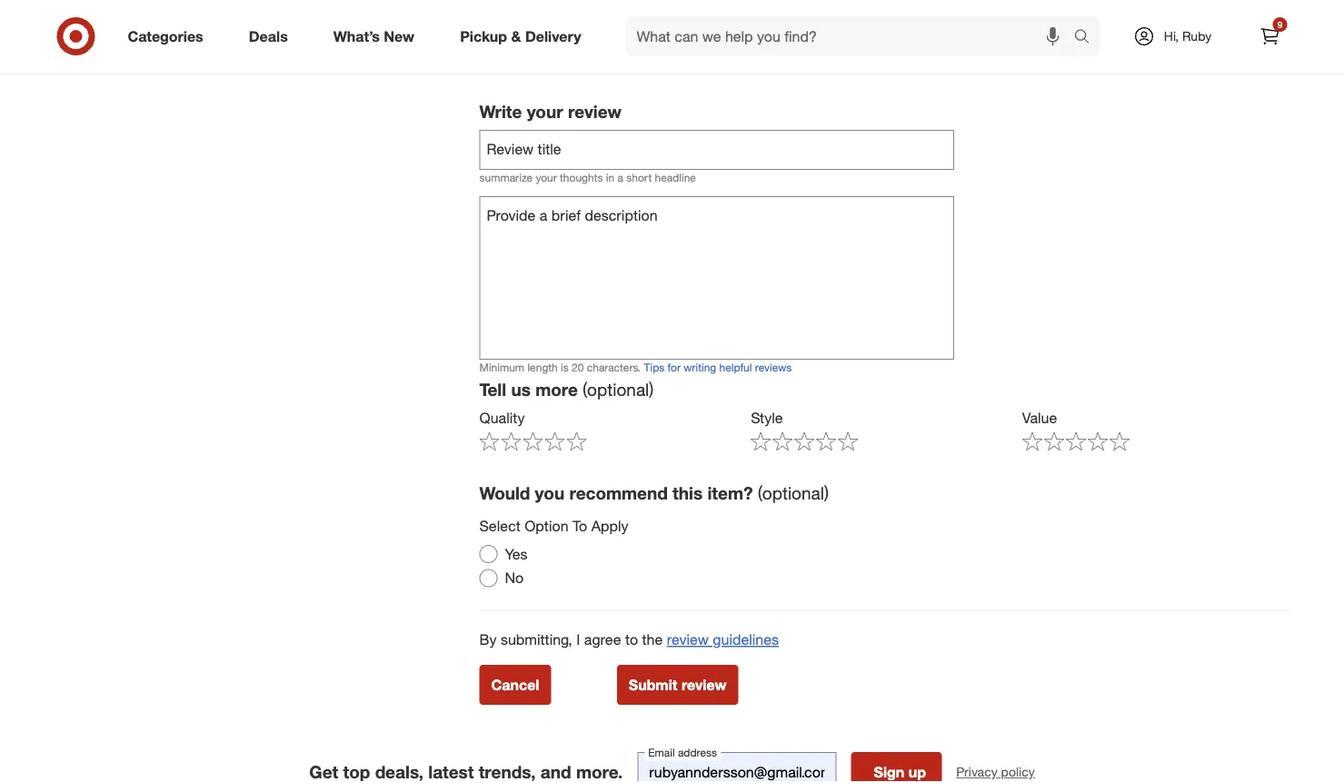 Task type: locate. For each thing, give the bounding box(es) containing it.
write
[[480, 101, 522, 122]]

hi,
[[1164, 28, 1179, 44]]

pickup & delivery
[[460, 27, 581, 45]]

minimum
[[480, 361, 525, 375]]

i
[[577, 631, 580, 649]]

submitting,
[[501, 631, 573, 649]]

pickup & delivery link
[[445, 16, 604, 56]]

review
[[568, 101, 622, 122], [667, 631, 709, 649], [682, 676, 727, 694]]

None text field
[[480, 196, 955, 360], [638, 753, 837, 783], [480, 196, 955, 360], [638, 753, 837, 783]]

submit
[[629, 676, 678, 694]]

this
[[673, 483, 703, 504]]

privacy
[[957, 764, 998, 780]]

headline
[[655, 171, 696, 184]]

ruby
[[1183, 28, 1212, 44]]

what's new link
[[318, 16, 437, 56]]

deals
[[249, 27, 288, 45]]

recommend
[[570, 483, 668, 504]]

option
[[525, 517, 569, 535]]

tell us more (optional)
[[480, 379, 654, 400]]

policy
[[1001, 764, 1035, 780]]

agree
[[584, 631, 621, 649]]

No radio
[[480, 570, 498, 588]]

no
[[505, 570, 524, 587]]

(optional) down the characters.
[[583, 379, 654, 400]]

(optional)
[[583, 379, 654, 400], [758, 483, 829, 504]]

for
[[668, 361, 681, 375]]

summarize
[[480, 171, 533, 184]]

by
[[480, 631, 497, 649]]

0 vertical spatial (optional)
[[583, 379, 654, 400]]

by submitting, i agree to the review guidelines
[[480, 631, 779, 649]]

0 vertical spatial your
[[527, 101, 563, 122]]

select option to apply
[[480, 517, 629, 535]]

you
[[535, 483, 565, 504]]

tips
[[644, 361, 665, 375]]

write your review
[[480, 101, 622, 122]]

privacy policy link
[[957, 764, 1035, 782]]

review inside button
[[682, 676, 727, 694]]

categories
[[128, 27, 203, 45]]

(optional) right the item?
[[758, 483, 829, 504]]

9
[[1278, 19, 1283, 30]]

item?
[[708, 483, 753, 504]]

your right write
[[527, 101, 563, 122]]

your left thoughts
[[536, 171, 557, 184]]

review right the
[[667, 631, 709, 649]]

1 vertical spatial your
[[536, 171, 557, 184]]

your for summarize
[[536, 171, 557, 184]]

what's new
[[333, 27, 415, 45]]

What can we help you find? suggestions appear below search field
[[626, 16, 1079, 56]]

review up summarize your thoughts in a short headline at the top of page
[[568, 101, 622, 122]]

length
[[528, 361, 558, 375]]

cancel link
[[480, 665, 551, 705]]

review down review guidelines button
[[682, 676, 727, 694]]

us
[[511, 379, 531, 400]]

submit review
[[629, 676, 727, 694]]

0 horizontal spatial (optional)
[[583, 379, 654, 400]]

2 vertical spatial review
[[682, 676, 727, 694]]

style
[[751, 409, 783, 427]]

1 vertical spatial (optional)
[[758, 483, 829, 504]]

tell
[[480, 379, 507, 400]]

quality
[[480, 409, 525, 427]]

thoughts
[[560, 171, 603, 184]]

categories link
[[112, 16, 226, 56]]

hi, ruby
[[1164, 28, 1212, 44]]

reviews
[[755, 361, 792, 375]]

tips for writing helpful reviews button
[[644, 360, 792, 376]]

your for write
[[527, 101, 563, 122]]

new
[[384, 27, 415, 45]]

in
[[606, 171, 615, 184]]

your
[[527, 101, 563, 122], [536, 171, 557, 184]]

search button
[[1066, 16, 1110, 60]]

None text field
[[480, 130, 955, 170]]

9 link
[[1250, 16, 1290, 56]]

sign up
[[874, 764, 926, 781]]

0 vertical spatial review
[[568, 101, 622, 122]]



Task type: describe. For each thing, give the bounding box(es) containing it.
to
[[573, 517, 588, 535]]

delivery
[[525, 27, 581, 45]]

helpful
[[720, 361, 752, 375]]

review guidelines button
[[667, 630, 779, 651]]

minimum length is 20 characters. tips for writing helpful reviews
[[480, 361, 792, 375]]

writing
[[684, 361, 717, 375]]

value
[[1023, 409, 1057, 427]]

would
[[480, 483, 530, 504]]

sign
[[874, 764, 905, 781]]

pickup
[[460, 27, 507, 45]]

sign up button
[[851, 753, 942, 783]]

&
[[511, 27, 521, 45]]

submit review button
[[617, 665, 739, 705]]

a
[[618, 171, 624, 184]]

would you recommend this item? (optional)
[[480, 483, 829, 504]]

search
[[1066, 29, 1110, 47]]

privacy policy
[[957, 764, 1035, 780]]

what's
[[333, 27, 380, 45]]

1 vertical spatial review
[[667, 631, 709, 649]]

more
[[536, 379, 578, 400]]

cancel
[[491, 676, 540, 694]]

up
[[909, 764, 926, 781]]

select
[[480, 517, 521, 535]]

20
[[572, 361, 584, 375]]

guidelines
[[713, 631, 779, 649]]

summarize your thoughts in a short headline
[[480, 171, 696, 184]]

the
[[642, 631, 663, 649]]

characters.
[[587, 361, 641, 375]]

apply
[[592, 517, 629, 535]]

Yes radio
[[480, 545, 498, 563]]

short
[[627, 171, 652, 184]]

is
[[561, 361, 569, 375]]

yes
[[505, 545, 528, 563]]

1 horizontal spatial (optional)
[[758, 483, 829, 504]]

to
[[625, 631, 638, 649]]

deals link
[[233, 16, 311, 56]]



Task type: vqa. For each thing, say whether or not it's contained in the screenshot.
Writing
yes



